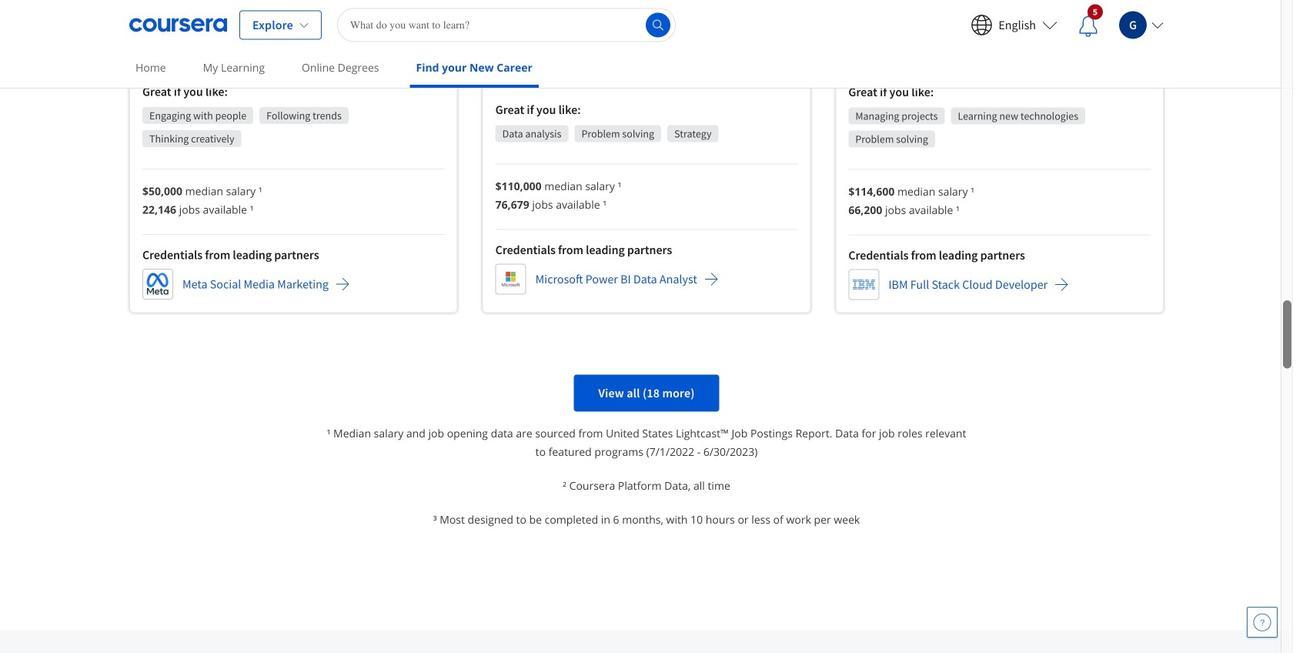 Task type: locate. For each thing, give the bounding box(es) containing it.
help center image
[[1254, 613, 1272, 632]]

What do you want to learn? text field
[[337, 8, 676, 42]]

coursera image
[[129, 13, 227, 37]]

None search field
[[337, 8, 676, 42]]



Task type: vqa. For each thing, say whether or not it's contained in the screenshot.
Coursera image on the top of page
yes



